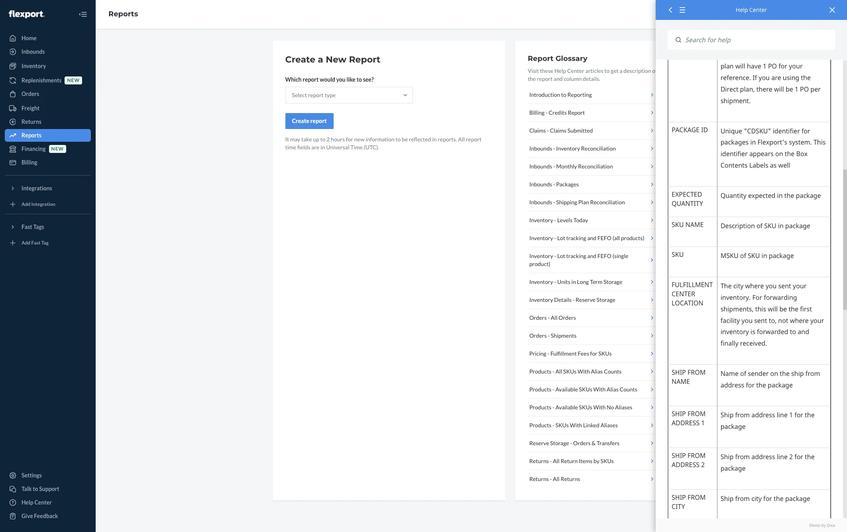 Task type: locate. For each thing, give the bounding box(es) containing it.
products for products - all skus with alias counts
[[530, 369, 552, 375]]

- inside button
[[550, 476, 552, 483]]

1 vertical spatial tracking
[[567, 253, 587, 260]]

- for inventory - lot tracking and fefo (all products)
[[554, 235, 556, 242]]

elevio by dixa link
[[668, 523, 836, 529]]

new up billing link
[[51, 146, 64, 152]]

counts for products - all skus with alias counts
[[604, 369, 622, 375]]

1 vertical spatial by
[[822, 523, 826, 529]]

lot down inventory - levels today
[[558, 235, 565, 242]]

inventory down inventory - levels today
[[530, 235, 553, 242]]

1 lot from the top
[[558, 235, 565, 242]]

today
[[574, 217, 588, 224]]

1 vertical spatial in
[[321, 144, 325, 151]]

- for inventory - levels today
[[554, 217, 556, 224]]

1 vertical spatial reconciliation
[[578, 163, 613, 170]]

new
[[326, 54, 347, 65]]

details
[[554, 297, 572, 303]]

term
[[590, 279, 603, 286]]

0 horizontal spatial new
[[51, 146, 64, 152]]

to left be
[[396, 136, 401, 143]]

2 products from the top
[[530, 386, 552, 393]]

2 vertical spatial in
[[572, 279, 576, 286]]

lot inside inventory - lot tracking and fefo (single product)
[[558, 253, 565, 260]]

- down the products - all skus with alias counts
[[553, 386, 555, 393]]

products for products - skus with linked aliases
[[530, 422, 552, 429]]

and inside 'inventory - lot tracking and fefo (all products)' button
[[588, 235, 597, 242]]

a left "new"
[[318, 54, 323, 65]]

products - available skus with alias counts button
[[528, 381, 658, 399]]

create inside button
[[292, 118, 309, 124]]

reserve storage - orders & transfers
[[530, 440, 620, 447]]

1 vertical spatial help
[[555, 67, 566, 74]]

storage up return
[[550, 440, 569, 447]]

0 vertical spatial a
[[318, 54, 323, 65]]

0 horizontal spatial reports
[[22, 132, 41, 139]]

and for inventory - lot tracking and fefo (single product)
[[588, 253, 597, 260]]

claims down billing - credits report
[[530, 127, 546, 134]]

0 horizontal spatial billing
[[22, 159, 37, 166]]

0 vertical spatial reconciliation
[[581, 145, 616, 152]]

- for claims - claims submitted
[[547, 127, 549, 134]]

all down fulfillment
[[556, 369, 562, 375]]

inventory up replenishments
[[22, 63, 46, 69]]

tag
[[41, 240, 49, 246]]

1 horizontal spatial center
[[567, 67, 585, 74]]

reserve inside reserve storage - orders & transfers button
[[530, 440, 549, 447]]

column
[[564, 75, 582, 82]]

0 horizontal spatial claims
[[530, 127, 546, 134]]

orders up "orders - shipments"
[[530, 315, 547, 321]]

returns - all returns button
[[528, 471, 658, 489]]

2 vertical spatial and
[[588, 253, 597, 260]]

- up "orders - shipments"
[[548, 315, 550, 321]]

- left monthly
[[553, 163, 555, 170]]

1 vertical spatial new
[[354, 136, 365, 143]]

report down these
[[537, 75, 553, 82]]

1 add from the top
[[22, 202, 30, 208]]

all inside button
[[553, 476, 560, 483]]

create for create a new report
[[285, 54, 316, 65]]

freight
[[22, 105, 40, 112]]

4 products from the top
[[530, 422, 552, 429]]

0 vertical spatial reserve
[[576, 297, 596, 303]]

inventory - lot tracking and fefo (all products)
[[530, 235, 645, 242]]

returns for returns - all return items by skus
[[530, 458, 549, 465]]

- inside button
[[553, 386, 555, 393]]

report for select report type
[[308, 92, 324, 99]]

1 vertical spatial counts
[[620, 386, 638, 393]]

1 vertical spatial reserve
[[530, 440, 549, 447]]

inbounds - shipping plan reconciliation
[[530, 199, 625, 206]]

submitted
[[568, 127, 593, 134]]

talk to support button
[[5, 483, 91, 496]]

inbounds left packages at the top right of the page
[[530, 181, 552, 188]]

0 horizontal spatial center
[[34, 500, 52, 506]]

fefo inside inventory - lot tracking and fefo (single product)
[[598, 253, 612, 260]]

2 add from the top
[[22, 240, 30, 246]]

1 vertical spatial alias
[[607, 386, 619, 393]]

create a new report
[[285, 54, 381, 65]]

2 lot from the top
[[558, 253, 565, 260]]

for right the fees
[[590, 351, 598, 357]]

1 vertical spatial and
[[588, 235, 597, 242]]

- left units
[[554, 279, 556, 286]]

inbounds
[[22, 48, 45, 55], [530, 145, 552, 152], [530, 163, 552, 170], [530, 181, 552, 188], [530, 199, 552, 206]]

skus down transfers at the right
[[601, 458, 614, 465]]

inbounds down inbounds - packages
[[530, 199, 552, 206]]

inbounds down the home
[[22, 48, 45, 55]]

1 fefo from the top
[[598, 235, 612, 242]]

see?
[[363, 76, 374, 83]]

1 horizontal spatial billing
[[530, 109, 545, 116]]

reconciliation down inbounds - inventory reconciliation button
[[578, 163, 613, 170]]

transfers
[[597, 440, 620, 447]]

settings
[[22, 473, 42, 479]]

report inside 'it may take up to 2 hours for new information to be reflected in reports. all report time fields are in universal time (utc).'
[[466, 136, 482, 143]]

1 vertical spatial center
[[567, 67, 585, 74]]

0 horizontal spatial for
[[346, 136, 353, 143]]

products - all skus with alias counts
[[530, 369, 622, 375]]

add fast tag link
[[5, 237, 91, 250]]

1 vertical spatial for
[[590, 351, 598, 357]]

available up products - skus with linked aliases
[[556, 404, 578, 411]]

report inside button
[[568, 109, 585, 116]]

orders up pricing
[[530, 333, 547, 339]]

to left the reporting
[[561, 91, 567, 98]]

and
[[554, 75, 563, 82], [588, 235, 597, 242], [588, 253, 597, 260]]

- up returns - all return items by skus
[[570, 440, 572, 447]]

with for products - available skus with no aliases
[[594, 404, 606, 411]]

0 horizontal spatial help center
[[22, 500, 52, 506]]

inbounds for inbounds - shipping plan reconciliation
[[530, 199, 552, 206]]

billing down 'introduction'
[[530, 109, 545, 116]]

description
[[624, 67, 651, 74]]

billing inside button
[[530, 109, 545, 116]]

0 horizontal spatial report
[[349, 54, 381, 65]]

alias up no
[[607, 386, 619, 393]]

- for products - all skus with alias counts
[[553, 369, 555, 375]]

2 tracking from the top
[[567, 253, 587, 260]]

0 vertical spatial fast
[[22, 224, 32, 231]]

and inside visit these help center articles to get a description of the report and column details.
[[554, 75, 563, 82]]

- for orders - shipments
[[548, 333, 550, 339]]

are
[[312, 144, 320, 151]]

- left packages at the top right of the page
[[553, 181, 555, 188]]

inventory left levels
[[530, 217, 553, 224]]

1 vertical spatial add
[[22, 240, 30, 246]]

replenishments
[[22, 77, 62, 84]]

in inside button
[[572, 279, 576, 286]]

reflected
[[409, 136, 431, 143]]

0 vertical spatial for
[[346, 136, 353, 143]]

0 vertical spatial reports link
[[108, 10, 138, 18]]

would
[[320, 76, 335, 83]]

1 products from the top
[[530, 369, 552, 375]]

products inside button
[[530, 386, 552, 393]]

to right talk
[[33, 486, 38, 493]]

all for products - all skus with alias counts
[[556, 369, 562, 375]]

0 vertical spatial and
[[554, 75, 563, 82]]

counts inside button
[[604, 369, 622, 375]]

with left no
[[594, 404, 606, 411]]

the
[[528, 75, 536, 82]]

add for add fast tag
[[22, 240, 30, 246]]

returns inside button
[[530, 458, 549, 465]]

billing for billing
[[22, 159, 37, 166]]

2 fefo from the top
[[598, 253, 612, 260]]

claims
[[530, 127, 546, 134], [550, 127, 567, 134]]

returns for returns - all returns
[[530, 476, 549, 483]]

glossary
[[556, 54, 588, 63]]

integrations button
[[5, 182, 91, 195]]

counts inside button
[[620, 386, 638, 393]]

0 horizontal spatial help
[[22, 500, 33, 506]]

1 horizontal spatial reserve
[[576, 297, 596, 303]]

inbounds - inventory reconciliation button
[[528, 140, 658, 158]]

billing link
[[5, 156, 91, 169]]

alias inside button
[[607, 386, 619, 393]]

report for create report
[[310, 118, 327, 124]]

1 vertical spatial fefo
[[598, 253, 612, 260]]

- for returns - all returns
[[550, 476, 552, 483]]

new
[[67, 78, 80, 84], [354, 136, 365, 143], [51, 146, 64, 152]]

0 vertical spatial center
[[750, 6, 767, 14]]

2 horizontal spatial report
[[568, 109, 585, 116]]

0 vertical spatial billing
[[530, 109, 545, 116]]

skus down pricing - fulfillment fees for skus
[[564, 369, 577, 375]]

1 horizontal spatial by
[[822, 523, 826, 529]]

products - available skus with no aliases button
[[528, 399, 658, 417]]

tags
[[33, 224, 44, 231]]

elevio by dixa
[[810, 523, 836, 529]]

fast left tag
[[31, 240, 40, 246]]

to inside introduction to reporting button
[[561, 91, 567, 98]]

billing
[[530, 109, 545, 116], [22, 159, 37, 166]]

- left return
[[550, 458, 552, 465]]

2 vertical spatial new
[[51, 146, 64, 152]]

inventory inside inventory - lot tracking and fefo (single product)
[[530, 253, 553, 260]]

all
[[458, 136, 465, 143], [551, 315, 558, 321], [556, 369, 562, 375], [553, 458, 560, 465], [553, 476, 560, 483]]

0 vertical spatial lot
[[558, 235, 565, 242]]

with inside button
[[594, 386, 606, 393]]

for
[[346, 136, 353, 143], [590, 351, 598, 357]]

- for billing - credits report
[[546, 109, 548, 116]]

report inside visit these help center articles to get a description of the report and column details.
[[537, 75, 553, 82]]

with
[[578, 369, 590, 375], [594, 386, 606, 393], [594, 404, 606, 411], [570, 422, 582, 429]]

- left credits
[[546, 109, 548, 116]]

inventory up orders - all orders
[[530, 297, 553, 303]]

financing
[[22, 146, 46, 152]]

report
[[349, 54, 381, 65], [528, 54, 554, 63], [568, 109, 585, 116]]

in
[[432, 136, 437, 143], [321, 144, 325, 151], [572, 279, 576, 286]]

0 vertical spatial fefo
[[598, 235, 612, 242]]

fefo left (all
[[598, 235, 612, 242]]

1 vertical spatial reports
[[22, 132, 41, 139]]

available inside button
[[556, 386, 578, 393]]

- for returns - all return items by skus
[[550, 458, 552, 465]]

report left 'type'
[[308, 92, 324, 99]]

with for products - available skus with alias counts
[[594, 386, 606, 393]]

reserve up returns - all return items by skus
[[530, 440, 549, 447]]

new up time
[[354, 136, 365, 143]]

help center
[[736, 6, 767, 14], [22, 500, 52, 506]]

- for inbounds - packages
[[553, 181, 555, 188]]

0 vertical spatial in
[[432, 136, 437, 143]]

returns
[[22, 118, 41, 125], [530, 458, 549, 465], [530, 476, 549, 483], [561, 476, 580, 483]]

0 vertical spatial reports
[[108, 10, 138, 18]]

claims down credits
[[550, 127, 567, 134]]

2 horizontal spatial help
[[736, 6, 748, 14]]

which
[[285, 76, 302, 83]]

products
[[530, 369, 552, 375], [530, 386, 552, 393], [530, 404, 552, 411], [530, 422, 552, 429]]

help inside visit these help center articles to get a description of the report and column details.
[[555, 67, 566, 74]]

0 horizontal spatial a
[[318, 54, 323, 65]]

2 vertical spatial help
[[22, 500, 33, 506]]

1 available from the top
[[556, 386, 578, 393]]

inventory - levels today button
[[528, 212, 658, 230]]

talk to support
[[22, 486, 59, 493]]

storage down term
[[597, 297, 616, 303]]

all for orders - all orders
[[551, 315, 558, 321]]

1 horizontal spatial reports link
[[108, 10, 138, 18]]

0 horizontal spatial reports link
[[5, 129, 91, 142]]

1 horizontal spatial help
[[555, 67, 566, 74]]

available
[[556, 386, 578, 393], [556, 404, 578, 411]]

orders up freight
[[22, 91, 39, 97]]

tracking down today at the top right of page
[[567, 235, 587, 242]]

skus up products - available skus with no aliases
[[579, 386, 593, 393]]

1 vertical spatial billing
[[22, 159, 37, 166]]

fast left tags in the top of the page
[[22, 224, 32, 231]]

1 vertical spatial reports link
[[5, 129, 91, 142]]

inventory
[[22, 63, 46, 69], [556, 145, 580, 152], [530, 217, 553, 224], [530, 235, 553, 242], [530, 253, 553, 260], [530, 279, 553, 286], [530, 297, 553, 303]]

0 vertical spatial new
[[67, 78, 80, 84]]

flexport logo image
[[9, 10, 45, 18]]

2 horizontal spatial new
[[354, 136, 365, 143]]

1 vertical spatial lot
[[558, 253, 565, 260]]

for up time
[[346, 136, 353, 143]]

1 horizontal spatial help center
[[736, 6, 767, 14]]

inbounds for inbounds
[[22, 48, 45, 55]]

all up "orders - shipments"
[[551, 315, 558, 321]]

introduction to reporting
[[530, 91, 592, 98]]

- down inventory - levels today
[[554, 235, 556, 242]]

0 vertical spatial create
[[285, 54, 316, 65]]

like
[[347, 76, 356, 83]]

credits
[[549, 109, 567, 116]]

2
[[327, 136, 330, 143]]

fields
[[297, 144, 311, 151]]

reconciliation down inbounds - packages button
[[590, 199, 625, 206]]

2 available from the top
[[556, 404, 578, 411]]

create report button
[[285, 113, 334, 129]]

- up 'reserve storage - orders & transfers' on the right
[[553, 422, 555, 429]]

with down products - all skus with alias counts button
[[594, 386, 606, 393]]

1 tracking from the top
[[567, 235, 587, 242]]

to right like
[[357, 76, 362, 83]]

introduction to reporting button
[[528, 86, 658, 104]]

0 horizontal spatial in
[[321, 144, 325, 151]]

add left integration
[[22, 202, 30, 208]]

help center up give feedback
[[22, 500, 52, 506]]

counts
[[604, 369, 622, 375], [620, 386, 638, 393]]

inventory - lot tracking and fefo (single product)
[[530, 253, 629, 268]]

and inside inventory - lot tracking and fefo (single product)
[[588, 253, 597, 260]]

all inside 'it may take up to 2 hours for new information to be reflected in reports. all report time fields are in universal time (utc).'
[[458, 136, 465, 143]]

- down the claims - claims submitted
[[553, 145, 555, 152]]

available inside button
[[556, 404, 578, 411]]

add inside the add integration "link"
[[22, 202, 30, 208]]

help down report glossary at the top right of page
[[555, 67, 566, 74]]

create report
[[292, 118, 327, 124]]

a right get
[[620, 67, 623, 74]]

orders for orders - all orders
[[530, 315, 547, 321]]

alias down pricing - fulfillment fees for skus button
[[591, 369, 603, 375]]

counts for products - available skus with alias counts
[[620, 386, 638, 393]]

by left the dixa
[[822, 523, 826, 529]]

lot up units
[[558, 253, 565, 260]]

0 vertical spatial add
[[22, 202, 30, 208]]

0 vertical spatial available
[[556, 386, 578, 393]]

inbounds up inbounds - packages
[[530, 163, 552, 170]]

- for products - skus with linked aliases
[[553, 422, 555, 429]]

report for billing - credits report
[[568, 109, 585, 116]]

2 vertical spatial reconciliation
[[590, 199, 625, 206]]

all right reports.
[[458, 136, 465, 143]]

1 horizontal spatial claims
[[550, 127, 567, 134]]

to left get
[[605, 67, 610, 74]]

reconciliation down claims - claims submitted button
[[581, 145, 616, 152]]

report for which report would you like to see?
[[303, 76, 319, 83]]

0 vertical spatial by
[[594, 458, 600, 465]]

help center link
[[5, 497, 91, 510]]

by right items
[[594, 458, 600, 465]]

all down returns - all return items by skus
[[553, 476, 560, 483]]

add inside add fast tag link
[[22, 240, 30, 246]]

0 horizontal spatial reserve
[[530, 440, 549, 447]]

create for create report
[[292, 118, 309, 124]]

reports link
[[108, 10, 138, 18], [5, 129, 91, 142]]

and left column
[[554, 75, 563, 82]]

- left levels
[[554, 217, 556, 224]]

help up search search field
[[736, 6, 748, 14]]

report up see?
[[349, 54, 381, 65]]

create up may
[[292, 118, 309, 124]]

1 vertical spatial a
[[620, 67, 623, 74]]

1 horizontal spatial in
[[432, 136, 437, 143]]

in left reports.
[[432, 136, 437, 143]]

- up inventory - units in long term storage at the right of the page
[[554, 253, 556, 260]]

1 horizontal spatial a
[[620, 67, 623, 74]]

with for products - all skus with alias counts
[[578, 369, 590, 375]]

tracking inside inventory - lot tracking and fefo (single product)
[[567, 253, 587, 260]]

aliases
[[615, 404, 633, 411], [601, 422, 618, 429]]

report up these
[[528, 54, 554, 63]]

add down fast tags
[[22, 240, 30, 246]]

available for products - available skus with no aliases
[[556, 404, 578, 411]]

alias inside button
[[591, 369, 603, 375]]

0 vertical spatial tracking
[[567, 235, 587, 242]]

1 horizontal spatial new
[[67, 78, 80, 84]]

1 horizontal spatial alias
[[607, 386, 619, 393]]

center up column
[[567, 67, 585, 74]]

inventory for inventory - levels today
[[530, 217, 553, 224]]

fefo for (all
[[598, 235, 612, 242]]

lot
[[558, 235, 565, 242], [558, 253, 565, 260]]

1 horizontal spatial for
[[590, 351, 598, 357]]

2 horizontal spatial in
[[572, 279, 576, 286]]

3 products from the top
[[530, 404, 552, 411]]

help center up search search field
[[736, 6, 767, 14]]

close navigation image
[[78, 10, 88, 19]]

and down inventory - levels today button
[[588, 235, 597, 242]]

inventory up product)
[[530, 253, 553, 260]]

for inside button
[[590, 351, 598, 357]]

- inside inventory - lot tracking and fefo (single product)
[[554, 253, 556, 260]]

available down the products - all skus with alias counts
[[556, 386, 578, 393]]

center up search search field
[[750, 6, 767, 14]]

storage right term
[[604, 279, 623, 286]]

0 vertical spatial alias
[[591, 369, 603, 375]]

1 horizontal spatial reports
[[108, 10, 138, 18]]

1 vertical spatial create
[[292, 118, 309, 124]]

0 horizontal spatial by
[[594, 458, 600, 465]]

help up give
[[22, 500, 33, 506]]

reports
[[108, 10, 138, 18], [22, 132, 41, 139]]

inventory down product)
[[530, 279, 553, 286]]

1 vertical spatial available
[[556, 404, 578, 411]]

help
[[736, 6, 748, 14], [555, 67, 566, 74], [22, 500, 33, 506]]

- left shipping
[[553, 199, 555, 206]]

0 vertical spatial counts
[[604, 369, 622, 375]]

reserve down the long
[[576, 297, 596, 303]]

report inside button
[[310, 118, 327, 124]]

- down returns - all return items by skus
[[550, 476, 552, 483]]

aliases right linked
[[601, 422, 618, 429]]

- down fulfillment
[[553, 369, 555, 375]]

0 horizontal spatial alias
[[591, 369, 603, 375]]

0 vertical spatial help
[[736, 6, 748, 14]]

with down the fees
[[578, 369, 590, 375]]

create up the which
[[285, 54, 316, 65]]

report
[[537, 75, 553, 82], [303, 76, 319, 83], [308, 92, 324, 99], [310, 118, 327, 124], [466, 136, 482, 143]]



Task type: vqa. For each thing, say whether or not it's contained in the screenshot.
INBOUNDS - PACKAGES button
yes



Task type: describe. For each thing, give the bounding box(es) containing it.
billing for billing - credits report
[[530, 109, 545, 116]]

- for pricing - fulfillment fees for skus
[[548, 351, 550, 357]]

levels
[[558, 217, 573, 224]]

new for replenishments
[[67, 78, 80, 84]]

returns for returns
[[22, 118, 41, 125]]

1 vertical spatial fast
[[31, 240, 40, 246]]

details.
[[583, 75, 601, 82]]

to inside visit these help center articles to get a description of the report and column details.
[[605, 67, 610, 74]]

dixa
[[827, 523, 836, 529]]

integration
[[31, 202, 55, 208]]

orders for orders - shipments
[[530, 333, 547, 339]]

available for products - available skus with alias counts
[[556, 386, 578, 393]]

visit these help center articles to get a description of the report and column details.
[[528, 67, 657, 82]]

and for inventory - lot tracking and fefo (all products)
[[588, 235, 597, 242]]

product)
[[530, 261, 551, 268]]

skus up 'reserve storage - orders & transfers' on the right
[[556, 422, 569, 429]]

2 claims from the left
[[550, 127, 567, 134]]

- for inbounds - inventory reconciliation
[[553, 145, 555, 152]]

reconciliation for inbounds - inventory reconciliation
[[581, 145, 616, 152]]

give feedback button
[[5, 510, 91, 523]]

products for products - available skus with alias counts
[[530, 386, 552, 393]]

reporting
[[568, 91, 592, 98]]

inventory - units in long term storage
[[530, 279, 623, 286]]

inventory for inventory - lot tracking and fefo (single product)
[[530, 253, 553, 260]]

billing - credits report
[[530, 109, 585, 116]]

inventory up monthly
[[556, 145, 580, 152]]

inventory - lot tracking and fefo (single product) button
[[528, 248, 658, 274]]

alias for products - all skus with alias counts
[[591, 369, 603, 375]]

0 vertical spatial storage
[[604, 279, 623, 286]]

inbounds for inbounds - packages
[[530, 181, 552, 188]]

fefo for (single
[[598, 253, 612, 260]]

skus down orders - shipments button
[[599, 351, 612, 357]]

return
[[561, 458, 578, 465]]

take
[[301, 136, 312, 143]]

give
[[22, 513, 33, 520]]

alias for products - available skus with alias counts
[[607, 386, 619, 393]]

Search search field
[[682, 30, 836, 50]]

no
[[607, 404, 614, 411]]

- for orders - all orders
[[548, 315, 550, 321]]

products - available skus with alias counts
[[530, 386, 638, 393]]

inbounds - packages
[[530, 181, 579, 188]]

1 horizontal spatial report
[[528, 54, 554, 63]]

- for inbounds - monthly reconciliation
[[553, 163, 555, 170]]

feedback
[[34, 513, 58, 520]]

inventory - levels today
[[530, 217, 588, 224]]

1 vertical spatial aliases
[[601, 422, 618, 429]]

center inside visit these help center articles to get a description of the report and column details.
[[567, 67, 585, 74]]

plan
[[579, 199, 589, 206]]

products for products - available skus with no aliases
[[530, 404, 552, 411]]

inventory details - reserve storage
[[530, 297, 616, 303]]

claims - claims submitted
[[530, 127, 593, 134]]

returns - all returns
[[530, 476, 580, 483]]

fees
[[578, 351, 589, 357]]

products - available skus with no aliases
[[530, 404, 633, 411]]

- for products - available skus with no aliases
[[553, 404, 555, 411]]

2 horizontal spatial center
[[750, 6, 767, 14]]

units
[[558, 279, 571, 286]]

select report type
[[292, 92, 336, 99]]

add integration link
[[5, 198, 91, 211]]

skus down products - available skus with alias counts
[[579, 404, 593, 411]]

orders - shipments button
[[528, 327, 658, 345]]

home link
[[5, 32, 91, 45]]

orders - all orders
[[530, 315, 576, 321]]

returns - all return items by skus button
[[528, 453, 658, 471]]

monthly
[[556, 163, 577, 170]]

lot for inventory - lot tracking and fefo (single product)
[[558, 253, 565, 260]]

orders link
[[5, 88, 91, 101]]

all for returns - all return items by skus
[[553, 458, 560, 465]]

0 vertical spatial aliases
[[615, 404, 633, 411]]

to inside talk to support button
[[33, 486, 38, 493]]

reports.
[[438, 136, 457, 143]]

fulfillment
[[551, 351, 577, 357]]

returns link
[[5, 116, 91, 128]]

(all
[[613, 235, 620, 242]]

(utc).
[[364, 144, 379, 151]]

2 vertical spatial storage
[[550, 440, 569, 447]]

up
[[313, 136, 319, 143]]

inbounds for inbounds - inventory reconciliation
[[530, 145, 552, 152]]

(single
[[613, 253, 629, 260]]

orders up shipments
[[559, 315, 576, 321]]

inventory for inventory - lot tracking and fefo (all products)
[[530, 235, 553, 242]]

reserve inside inventory details - reserve storage button
[[576, 297, 596, 303]]

long
[[577, 279, 589, 286]]

pricing - fulfillment fees for skus button
[[528, 345, 658, 363]]

- for inventory - units in long term storage
[[554, 279, 556, 286]]

of
[[652, 67, 657, 74]]

new for financing
[[51, 146, 64, 152]]

inventory link
[[5, 60, 91, 73]]

items
[[579, 458, 593, 465]]

it may take up to 2 hours for new information to be reflected in reports. all report time fields are in universal time (utc).
[[285, 136, 482, 151]]

give feedback
[[22, 513, 58, 520]]

skus inside button
[[579, 386, 593, 393]]

tracking for (all
[[567, 235, 587, 242]]

linked
[[583, 422, 600, 429]]

support
[[39, 486, 59, 493]]

fast tags
[[22, 224, 44, 231]]

inbounds - shipping plan reconciliation button
[[528, 194, 658, 212]]

inventory for inventory - units in long term storage
[[530, 279, 553, 286]]

inbounds for inbounds - monthly reconciliation
[[530, 163, 552, 170]]

reconciliation for inbounds - monthly reconciliation
[[578, 163, 613, 170]]

claims - claims submitted button
[[528, 122, 658, 140]]

inbounds - packages button
[[528, 176, 658, 194]]

1 vertical spatial storage
[[597, 297, 616, 303]]

visit
[[528, 67, 539, 74]]

it
[[285, 136, 289, 143]]

products - all skus with alias counts button
[[528, 363, 658, 381]]

hours
[[331, 136, 345, 143]]

1 vertical spatial help center
[[22, 500, 52, 506]]

a inside visit these help center articles to get a description of the report and column details.
[[620, 67, 623, 74]]

0 vertical spatial help center
[[736, 6, 767, 14]]

orders left &
[[573, 440, 591, 447]]

inventory - units in long term storage button
[[528, 274, 658, 292]]

1 claims from the left
[[530, 127, 546, 134]]

reserve storage - orders & transfers button
[[528, 435, 658, 453]]

tracking for (single
[[567, 253, 587, 260]]

inbounds - monthly reconciliation button
[[528, 158, 658, 176]]

pricing
[[530, 351, 547, 357]]

get
[[611, 67, 619, 74]]

all for returns - all returns
[[553, 476, 560, 483]]

you
[[336, 76, 346, 83]]

these
[[540, 67, 554, 74]]

products)
[[621, 235, 645, 242]]

inbounds - inventory reconciliation
[[530, 145, 616, 152]]

2 vertical spatial center
[[34, 500, 52, 506]]

by inside button
[[594, 458, 600, 465]]

to left 2
[[320, 136, 326, 143]]

report for create a new report
[[349, 54, 381, 65]]

home
[[22, 35, 37, 41]]

add for add integration
[[22, 202, 30, 208]]

billing - credits report button
[[528, 104, 658, 122]]

fast inside dropdown button
[[22, 224, 32, 231]]

which report would you like to see?
[[285, 76, 374, 83]]

may
[[290, 136, 300, 143]]

add fast tag
[[22, 240, 49, 246]]

- right details
[[573, 297, 575, 303]]

- for products - available skus with alias counts
[[553, 386, 555, 393]]

orders - all orders button
[[528, 309, 658, 327]]

orders for orders
[[22, 91, 39, 97]]

with left linked
[[570, 422, 582, 429]]

- for inventory - lot tracking and fefo (single product)
[[554, 253, 556, 260]]

inventory for inventory details - reserve storage
[[530, 297, 553, 303]]

inventory - lot tracking and fefo (all products) button
[[528, 230, 658, 248]]

new inside 'it may take up to 2 hours for new information to be reflected in reports. all report time fields are in universal time (utc).'
[[354, 136, 365, 143]]

for inside 'it may take up to 2 hours for new information to be reflected in reports. all report time fields are in universal time (utc).'
[[346, 136, 353, 143]]

lot for inventory - lot tracking and fefo (all products)
[[558, 235, 565, 242]]

inventory for inventory
[[22, 63, 46, 69]]

- for inbounds - shipping plan reconciliation
[[553, 199, 555, 206]]



